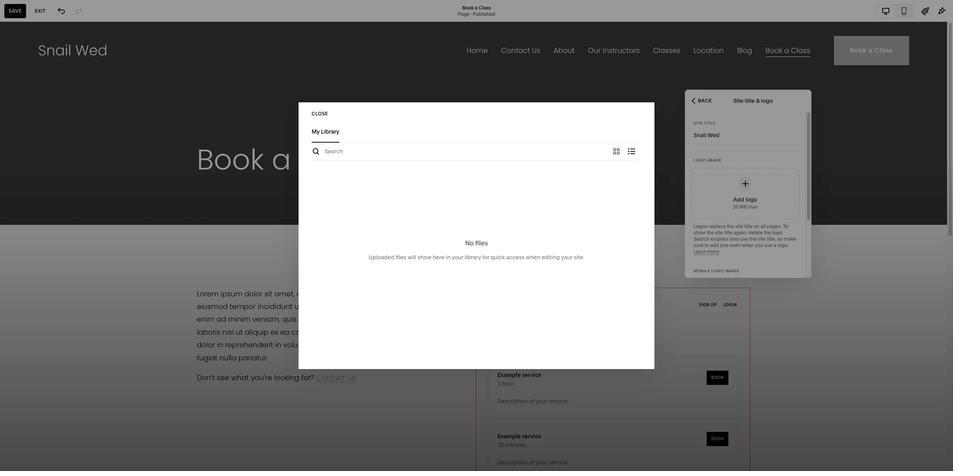 Task type: locate. For each thing, give the bounding box(es) containing it.
these
[[13, 248, 27, 254]]

engines up add
[[711, 236, 729, 242]]

the up discover
[[18, 261, 25, 267]]

0 horizontal spatial a
[[43, 205, 46, 213]]

0 vertical spatial use
[[741, 236, 749, 242]]

your left site.
[[561, 254, 573, 261]]

learn
[[694, 249, 707, 255], [47, 267, 60, 273]]

0 horizontal spatial book
[[28, 205, 41, 213]]

site for site title
[[694, 121, 703, 125]]

close
[[312, 111, 328, 117]]

use
[[741, 236, 749, 242], [765, 243, 773, 249]]

1 horizontal spatial files
[[476, 239, 488, 247]]

1 vertical spatial show
[[418, 254, 432, 261]]

logos replace the site title on all pages. to show the site title again, delete the logo. search engines only use the site title, so make sure to add one even when you use a logo. learn more
[[694, 224, 797, 255]]

engines
[[711, 236, 729, 242], [69, 261, 87, 267]]

1 vertical spatial site
[[716, 230, 724, 236]]

the inside these pages are public unless they're disabled or password-protected, but they don't appear in the navigation. search engines can also discover them.
[[18, 261, 25, 267]]

image down title
[[708, 158, 722, 163]]

0 vertical spatial linked
[[25, 231, 46, 239]]

not linked
[[13, 231, 46, 239]]

when inside logos replace the site title on all pages. to show the site title again, delete the logo. search engines only use the site title, so make sure to add one even when you use a logo. learn more
[[742, 243, 755, 249]]

0 vertical spatial when
[[742, 243, 755, 249]]

0 horizontal spatial linked
[[25, 231, 46, 239]]

all
[[761, 224, 766, 230]]

0 horizontal spatial site
[[694, 121, 703, 125]]

0 horizontal spatial image
[[708, 158, 722, 163]]

0 horizontal spatial learn
[[47, 267, 60, 273]]

when right the access
[[526, 254, 541, 261]]

in right here
[[446, 254, 451, 261]]

not for not linked
[[13, 231, 24, 239]]

0 horizontal spatial show
[[418, 254, 432, 261]]

0 vertical spatial class
[[479, 5, 491, 10]]

logo right mobile
[[712, 269, 724, 273]]

a for book a class
[[43, 205, 46, 213]]

1 vertical spatial search
[[52, 261, 68, 267]]

title
[[745, 97, 755, 104], [745, 224, 753, 230], [725, 230, 733, 236]]

site.
[[574, 254, 585, 261]]

they
[[76, 254, 85, 260]]

1 vertical spatial learn
[[47, 267, 60, 273]]

1 vertical spatial when
[[526, 254, 541, 261]]

linked up pages at bottom left
[[25, 231, 46, 239]]

2 vertical spatial site
[[758, 236, 766, 242]]

a up published
[[475, 5, 478, 10]]

1 vertical spatial class
[[47, 205, 62, 213]]

logo.
[[773, 230, 784, 236], [778, 243, 789, 249]]

logo down site title
[[694, 158, 707, 163]]

a up not linked
[[43, 205, 46, 213]]

book up not linked
[[28, 205, 41, 213]]

engines for site
[[711, 236, 729, 242]]

version
[[13, 388, 30, 394]]

1 horizontal spatial image
[[726, 269, 740, 273]]

title up "only"
[[725, 230, 733, 236]]

engines inside logos replace the site title on all pages. to show the site title again, delete the logo. search engines only use the site title, so make sure to add one even when you use a logo. learn more
[[711, 236, 729, 242]]

editing
[[542, 254, 560, 261]]

1 vertical spatial logo
[[712, 269, 724, 273]]

book up ·
[[462, 5, 474, 10]]

linked left is
[[53, 288, 66, 294]]

0 vertical spatial engines
[[711, 236, 729, 242]]

0 vertical spatial logo
[[694, 158, 707, 163]]

site
[[734, 97, 744, 104], [694, 121, 703, 125]]

0 vertical spatial learn
[[694, 249, 707, 255]]

1 horizontal spatial show
[[694, 230, 706, 236]]

not up these
[[13, 231, 24, 239]]

protected,
[[43, 254, 66, 260]]

files right no
[[476, 239, 488, 247]]

engines for they
[[69, 261, 87, 267]]

learn inside logos replace the site title on all pages. to show the site title again, delete the logo. search engines only use the site title, so make sure to add one even when you use a logo. learn more
[[694, 249, 707, 255]]

linked
[[25, 231, 46, 239], [53, 288, 66, 294]]

1 vertical spatial not
[[44, 288, 52, 294]]

website tools
[[13, 367, 49, 374]]

0 horizontal spatial engines
[[69, 261, 87, 267]]

1 horizontal spatial a
[[475, 5, 478, 10]]

when
[[742, 243, 755, 249], [526, 254, 541, 261]]

1 horizontal spatial not
[[44, 288, 52, 294]]

not linked is empty
[[44, 288, 85, 294]]

1 horizontal spatial your
[[561, 254, 573, 261]]

appear
[[99, 254, 115, 260]]

1 horizontal spatial class
[[479, 5, 491, 10]]

your left "library" at bottom
[[452, 254, 464, 261]]

0 horizontal spatial in
[[13, 261, 17, 267]]

home
[[15, 14, 30, 20]]

learn more link
[[694, 249, 720, 255]]

but
[[67, 254, 75, 260]]

title,
[[767, 236, 777, 242]]

pages up the tools
[[34, 349, 50, 356]]

1 your from the left
[[452, 254, 464, 261]]

0 vertical spatial title
[[745, 97, 755, 104]]

for
[[483, 254, 490, 261]]

learn down "sure"
[[694, 249, 707, 255]]

your
[[452, 254, 464, 261], [561, 254, 573, 261]]

0 horizontal spatial site
[[716, 230, 724, 236]]

pages
[[13, 37, 46, 50], [34, 349, 50, 356]]

show down "logos"
[[694, 230, 706, 236]]

more
[[708, 249, 720, 255]]

in down the or
[[13, 261, 17, 267]]

search for protected,
[[52, 261, 68, 267]]

site
[[736, 224, 744, 230], [716, 230, 724, 236], [758, 236, 766, 242]]

show inside logos replace the site title on all pages. to show the site title again, delete the logo. search engines only use the site title, so make sure to add one even when you use a logo. learn more
[[694, 230, 706, 236]]

0 vertical spatial book
[[462, 5, 474, 10]]

library
[[321, 128, 340, 135]]

class down "demo"
[[47, 205, 62, 213]]

0 horizontal spatial search
[[52, 261, 68, 267]]

0 horizontal spatial use
[[741, 236, 749, 242]]

engines inside these pages are public unless they're disabled or password-protected, but they don't appear in the navigation. search engines can also discover them.
[[69, 261, 87, 267]]

site title & logo
[[734, 97, 773, 104]]

a
[[475, 5, 478, 10], [43, 205, 46, 213], [774, 243, 777, 249]]

a inside logos replace the site title on all pages. to show the site title again, delete the logo. search engines only use the site title, so make sure to add one even when you use a logo. learn more
[[774, 243, 777, 249]]

1 vertical spatial book
[[28, 205, 41, 213]]

no
[[465, 239, 474, 247]]

0 vertical spatial show
[[694, 230, 706, 236]]

0 horizontal spatial files
[[396, 254, 407, 261]]

site left title
[[694, 121, 703, 125]]

tools
[[36, 367, 49, 374]]

0 vertical spatial not
[[13, 231, 24, 239]]

don't
[[86, 254, 98, 260]]

logo
[[694, 158, 707, 163], [712, 269, 724, 273]]

replace
[[709, 224, 726, 230]]

show
[[694, 230, 706, 236], [418, 254, 432, 261]]

search up learn more
[[52, 261, 68, 267]]

0 horizontal spatial your
[[452, 254, 464, 261]]

files left will
[[396, 254, 407, 261]]

1 horizontal spatial site
[[734, 97, 744, 104]]

1 horizontal spatial learn
[[694, 249, 707, 255]]

1 vertical spatial engines
[[69, 261, 87, 267]]

class up published
[[479, 5, 491, 10]]

location
[[28, 171, 51, 178]]

back button
[[690, 92, 715, 109]]

1 vertical spatial files
[[396, 254, 407, 261]]

on
[[754, 224, 760, 230]]

pages down home
[[13, 37, 46, 50]]

logo. down so
[[778, 243, 789, 249]]

1 horizontal spatial search
[[694, 236, 710, 242]]

2 vertical spatial a
[[774, 243, 777, 249]]

files
[[476, 239, 488, 247], [396, 254, 407, 261]]

None text field
[[694, 127, 797, 144]]

1 vertical spatial linked
[[53, 288, 66, 294]]

they're
[[82, 248, 98, 254]]

title
[[704, 121, 716, 125]]

site down replace
[[716, 230, 724, 236]]

a down the title,
[[774, 243, 777, 249]]

0 horizontal spatial not
[[13, 231, 24, 239]]

0 vertical spatial site
[[736, 224, 744, 230]]

home button
[[0, 9, 39, 26]]

in
[[446, 254, 451, 261], [13, 261, 17, 267]]

you
[[756, 243, 764, 249]]

site left &
[[734, 97, 744, 104]]

engines down they on the left bottom of the page
[[69, 261, 87, 267]]

0 vertical spatial site
[[734, 97, 744, 104]]

1 horizontal spatial engines
[[711, 236, 729, 242]]

library
[[465, 254, 481, 261]]

even
[[730, 243, 741, 249]]

1 vertical spatial use
[[765, 243, 773, 249]]

1 horizontal spatial linked
[[53, 288, 66, 294]]

1 horizontal spatial when
[[742, 243, 755, 249]]

a inside "book a class page · published"
[[475, 5, 478, 10]]

site up you
[[758, 236, 766, 242]]

1 vertical spatial site
[[694, 121, 703, 125]]

use down the title,
[[765, 243, 773, 249]]

files for uploaded
[[396, 254, 407, 261]]

1 vertical spatial a
[[43, 205, 46, 213]]

not for not linked is empty
[[44, 288, 52, 294]]

book inside 'button'
[[28, 205, 41, 213]]

0 horizontal spatial class
[[47, 205, 62, 213]]

class inside book a class 'button'
[[47, 205, 62, 213]]

show right will
[[418, 254, 432, 261]]

not left is
[[44, 288, 52, 294]]

system
[[13, 349, 32, 356]]

1 horizontal spatial book
[[462, 5, 474, 10]]

the
[[727, 224, 735, 230], [707, 230, 714, 236], [764, 230, 772, 236], [750, 236, 757, 242], [18, 261, 25, 267]]

or
[[13, 254, 18, 260]]

search inside these pages are public unless they're disabled or password-protected, but they don't appear in the navigation. search engines can also discover them.
[[52, 261, 68, 267]]

0 vertical spatial search
[[694, 236, 710, 242]]

search up "sure"
[[694, 236, 710, 242]]

0 vertical spatial files
[[476, 239, 488, 247]]

when left you
[[742, 243, 755, 249]]

search for show
[[694, 236, 710, 242]]

image
[[708, 158, 722, 163], [726, 269, 740, 273]]

search inside logos replace the site title on all pages. to show the site title again, delete the logo. search engines only use the site title, so make sure to add one even when you use a logo. learn more
[[694, 236, 710, 242]]

1 horizontal spatial use
[[765, 243, 773, 249]]

0 vertical spatial logo.
[[773, 230, 784, 236]]

logo. up so
[[773, 230, 784, 236]]

title left &
[[745, 97, 755, 104]]

a for book a class page · published
[[475, 5, 478, 10]]

linked for not linked
[[25, 231, 46, 239]]

1 vertical spatial pages
[[34, 349, 50, 356]]

the down delete
[[750, 236, 757, 242]]

again,
[[734, 230, 748, 236]]

use down 'again,'
[[741, 236, 749, 242]]

2 horizontal spatial a
[[774, 243, 777, 249]]

learn down the protected,
[[47, 267, 60, 273]]

site for site title & logo
[[734, 97, 744, 104]]

class inside "book a class page · published"
[[479, 5, 491, 10]]

title left on at the right top
[[745, 224, 753, 230]]

a inside 'button'
[[43, 205, 46, 213]]

site up 'again,'
[[736, 224, 744, 230]]

pages
[[28, 248, 42, 254]]

tab list
[[877, 5, 914, 17]]

0 vertical spatial a
[[475, 5, 478, 10]]

not
[[13, 231, 24, 239], [44, 288, 52, 294]]

book inside "book a class page · published"
[[462, 5, 474, 10]]

0 vertical spatial image
[[708, 158, 722, 163]]

image down even
[[726, 269, 740, 273]]

in inside these pages are public unless they're disabled or password-protected, but they don't appear in the navigation. search engines can also discover them.
[[13, 261, 17, 267]]



Task type: describe. For each thing, give the bounding box(es) containing it.
them.
[[33, 267, 46, 273]]

access
[[507, 254, 525, 261]]

exit
[[35, 8, 46, 14]]

save
[[9, 8, 22, 14]]

site title
[[694, 121, 716, 125]]

book a class
[[28, 205, 62, 213]]

page
[[458, 11, 470, 17]]

here
[[433, 254, 445, 261]]

mobile logo image
[[694, 269, 740, 273]]

1 horizontal spatial logo
[[712, 269, 724, 273]]

one
[[721, 243, 729, 249]]

my library
[[312, 128, 340, 135]]

&
[[757, 97, 760, 104]]

disabled
[[99, 248, 118, 254]]

0 vertical spatial pages
[[13, 37, 46, 50]]

pages inside button
[[34, 349, 50, 356]]

these pages are public unless they're disabled or password-protected, but they don't appear in the navigation. search engines can also discover them.
[[13, 248, 118, 273]]

learn more
[[47, 267, 73, 273]]

2 your from the left
[[561, 254, 573, 261]]

delete
[[749, 230, 763, 236]]

quick
[[491, 254, 505, 261]]

my
[[312, 128, 320, 135]]

navigation.
[[27, 261, 51, 267]]

Search field
[[325, 147, 609, 156]]

public
[[51, 248, 65, 254]]

class for book a class page · published
[[479, 5, 491, 10]]

utilities
[[13, 333, 36, 341]]

book for book a class page · published
[[462, 5, 474, 10]]

exit button
[[30, 4, 50, 18]]

system pages
[[13, 349, 50, 356]]

uploaded files will show here in your library for quick access when editing your site.
[[369, 254, 585, 261]]

1 vertical spatial image
[[726, 269, 740, 273]]

my library tab list
[[312, 121, 642, 143]]

linked for not linked is empty
[[53, 288, 66, 294]]

book a class button
[[0, 200, 129, 218]]

·
[[471, 11, 472, 17]]

website tools button
[[13, 362, 116, 379]]

also
[[98, 261, 107, 267]]

unless
[[67, 248, 81, 254]]

the up 'again,'
[[727, 224, 735, 230]]

discover
[[13, 267, 32, 273]]

the down all in the right top of the page
[[764, 230, 772, 236]]

sure
[[694, 243, 704, 249]]

1 vertical spatial title
[[745, 224, 753, 230]]

learn more link
[[47, 267, 73, 273]]

0 horizontal spatial when
[[526, 254, 541, 261]]

can
[[88, 261, 96, 267]]

save button
[[4, 4, 26, 18]]

class for book a class
[[47, 205, 62, 213]]

to
[[784, 224, 789, 230]]

so
[[778, 236, 783, 242]]

empty
[[72, 288, 85, 294]]

more
[[61, 267, 73, 273]]

version 7.1
[[13, 388, 36, 394]]

password-
[[19, 254, 43, 260]]

1 horizontal spatial site
[[736, 224, 744, 230]]

website
[[13, 367, 34, 374]]

back
[[698, 98, 712, 103]]

uploaded
[[369, 254, 395, 261]]

2 vertical spatial title
[[725, 230, 733, 236]]

will
[[408, 254, 417, 261]]

7.1
[[31, 388, 36, 394]]

location demo
[[28, 171, 67, 178]]

mobile
[[694, 269, 711, 273]]

files for no
[[476, 239, 488, 247]]

is
[[68, 288, 71, 294]]

system pages button
[[13, 344, 116, 361]]

my library button
[[312, 121, 340, 143]]

2 horizontal spatial site
[[758, 236, 766, 242]]

book for book a class
[[28, 205, 41, 213]]

1 horizontal spatial in
[[446, 254, 451, 261]]

book a class page · published
[[458, 5, 496, 17]]

pages.
[[767, 224, 783, 230]]

logo
[[762, 97, 773, 104]]

no files
[[465, 239, 488, 247]]

make
[[784, 236, 797, 242]]

logos
[[694, 224, 708, 230]]

are
[[43, 248, 50, 254]]

1 vertical spatial logo.
[[778, 243, 789, 249]]

to
[[705, 243, 710, 249]]

logo image
[[694, 158, 722, 163]]

0 horizontal spatial logo
[[694, 158, 707, 163]]

the down replace
[[707, 230, 714, 236]]

add
[[711, 243, 719, 249]]

add a new page to the "not linked" navigation group image
[[97, 231, 106, 239]]

published
[[473, 11, 496, 17]]

demo
[[54, 171, 67, 177]]

close button
[[312, 107, 328, 121]]

only
[[730, 236, 740, 242]]



Task type: vqa. For each thing, say whether or not it's contained in the screenshot.
System Pages "button" in the bottom of the page
yes



